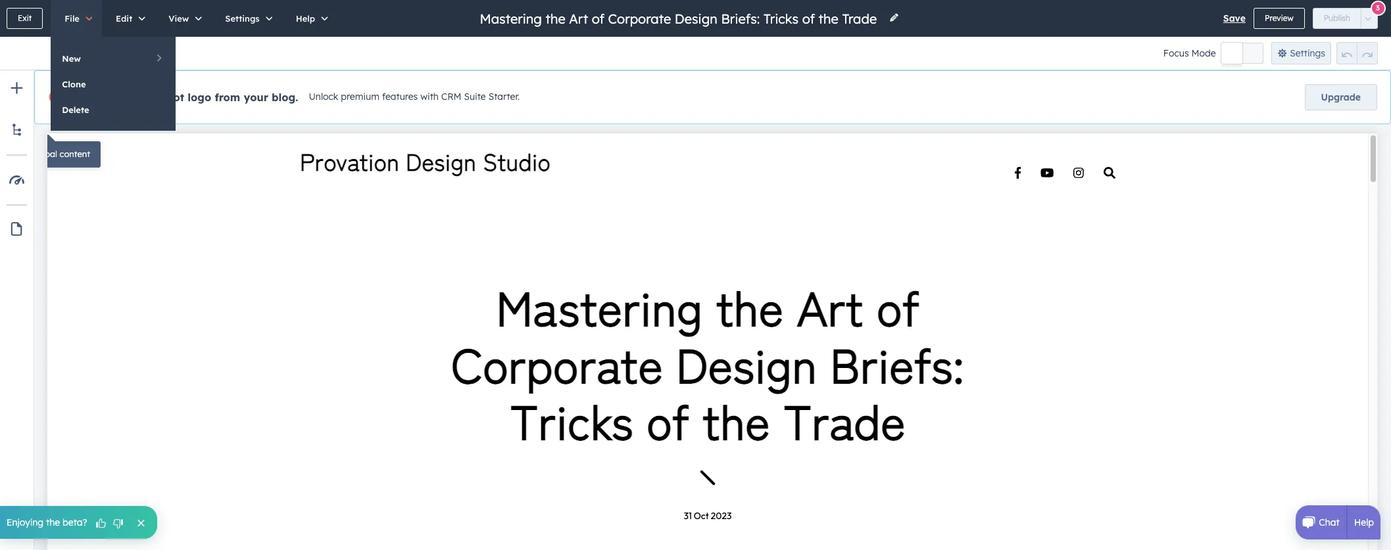 Task type: describe. For each thing, give the bounding box(es) containing it.
focus mode element
[[1221, 43, 1263, 64]]

view
[[169, 13, 189, 24]]

focus mode
[[1164, 47, 1216, 59]]

thumbsup image
[[95, 518, 107, 531]]

save
[[1223, 12, 1246, 24]]

publish
[[1324, 13, 1350, 23]]

remove
[[72, 91, 114, 104]]

blog.
[[272, 91, 298, 104]]

enjoying the beta?
[[7, 517, 87, 529]]

0 horizontal spatial settings button
[[211, 0, 282, 37]]

save button
[[1223, 11, 1246, 26]]

enjoying the beta? button
[[0, 507, 157, 539]]

the for hubspot
[[117, 91, 135, 104]]

logo
[[188, 91, 211, 104]]

beta?
[[63, 517, 87, 529]]

delete button
[[51, 97, 176, 122]]

0 vertical spatial settings
[[225, 13, 260, 24]]

delete
[[62, 105, 89, 115]]

mode
[[1192, 47, 1216, 59]]

1 horizontal spatial settings
[[1290, 47, 1325, 59]]

new button
[[51, 46, 176, 71]]

new
[[62, 53, 81, 64]]

file
[[65, 13, 80, 24]]

focus
[[1164, 47, 1189, 59]]

features
[[382, 91, 418, 103]]

edit button
[[102, 0, 155, 37]]

from
[[215, 91, 240, 104]]

chat
[[1319, 517, 1340, 529]]

publish button
[[1313, 8, 1362, 29]]

publish group
[[1313, 8, 1378, 29]]



Task type: vqa. For each thing, say whether or not it's contained in the screenshot.
Focus Mode element
yes



Task type: locate. For each thing, give the bounding box(es) containing it.
upgrade link
[[1305, 84, 1377, 111]]

help
[[296, 13, 315, 24], [1354, 517, 1374, 529]]

1 vertical spatial settings
[[1290, 47, 1325, 59]]

the
[[117, 91, 135, 104], [46, 517, 60, 529]]

1 horizontal spatial help
[[1354, 517, 1374, 529]]

0 vertical spatial settings button
[[211, 0, 282, 37]]

starter.
[[489, 91, 520, 103]]

help inside button
[[296, 13, 315, 24]]

0 vertical spatial the
[[117, 91, 135, 104]]

clone
[[62, 79, 86, 89]]

0 vertical spatial help
[[296, 13, 315, 24]]

suite
[[464, 91, 486, 103]]

settings
[[225, 13, 260, 24], [1290, 47, 1325, 59]]

file button
[[51, 0, 102, 37]]

group
[[1337, 42, 1378, 64]]

thumbsdown image
[[112, 518, 124, 531]]

preview
[[1265, 13, 1294, 23]]

premium
[[341, 91, 380, 103]]

settings button
[[211, 0, 282, 37], [1271, 42, 1331, 64]]

with
[[420, 91, 439, 103]]

the inside button
[[46, 517, 60, 529]]

exit
[[18, 13, 32, 23]]

None field
[[479, 10, 881, 27]]

edit
[[116, 13, 132, 24]]

the left beta?
[[46, 517, 60, 529]]

1 horizontal spatial the
[[117, 91, 135, 104]]

1 vertical spatial the
[[46, 517, 60, 529]]

crm
[[441, 91, 461, 103]]

1 vertical spatial settings button
[[1271, 42, 1331, 64]]

the right the remove
[[117, 91, 135, 104]]

enjoying
[[7, 517, 44, 529]]

settings right view button
[[225, 13, 260, 24]]

unlock premium features with crm suite starter.
[[309, 91, 520, 103]]

your
[[244, 91, 268, 104]]

help button
[[282, 0, 338, 37]]

clone button
[[51, 72, 176, 97]]

view button
[[155, 0, 211, 37]]

the for beta?
[[46, 517, 60, 529]]

exit link
[[7, 8, 43, 29]]

settings down preview button at the right top of page
[[1290, 47, 1325, 59]]

0 horizontal spatial settings
[[225, 13, 260, 24]]

0 horizontal spatial help
[[296, 13, 315, 24]]

1 horizontal spatial settings button
[[1271, 42, 1331, 64]]

unlock
[[309, 91, 338, 103]]

upgrade
[[1321, 91, 1361, 103]]

preview button
[[1254, 8, 1305, 29]]

hubspot
[[138, 91, 184, 104]]

0 horizontal spatial the
[[46, 517, 60, 529]]

1 vertical spatial help
[[1354, 517, 1374, 529]]

3
[[1376, 3, 1380, 12]]

remove the hubspot logo from your blog.
[[72, 91, 298, 104]]



